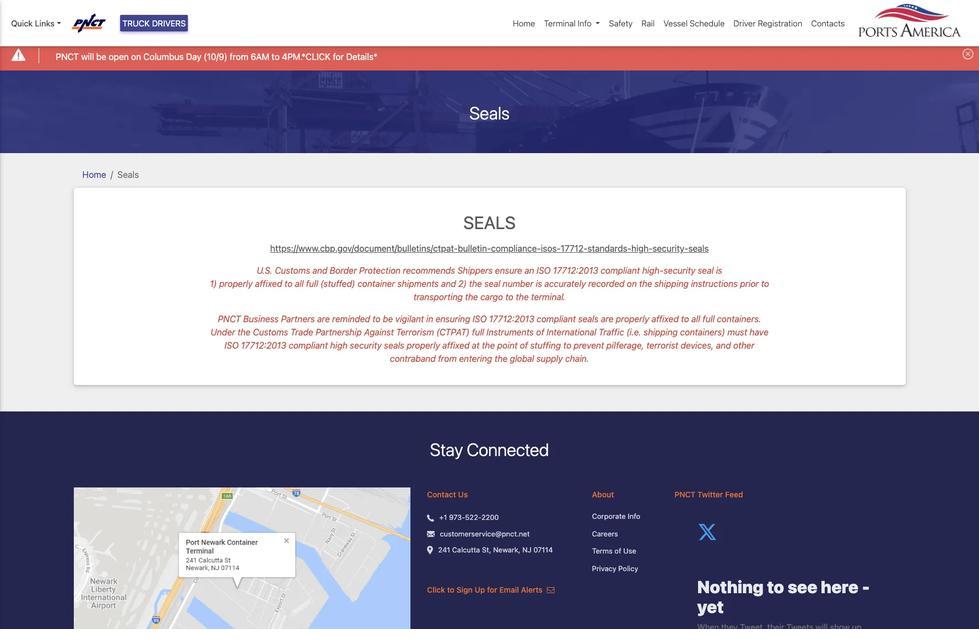 Task type: vqa. For each thing, say whether or not it's contained in the screenshot.
18:00 for 10/1/2023 18:00
no



Task type: describe. For each thing, give the bounding box(es) containing it.
1 vertical spatial properly
[[616, 314, 649, 324]]

0 horizontal spatial of
[[520, 341, 528, 350]]

https://www.cbp.gov/document/bulletins/ctpat-
[[270, 244, 458, 253]]

an
[[525, 266, 534, 276]]

against
[[364, 327, 394, 337]]

global
[[510, 354, 534, 364]]

to right prior
[[761, 279, 769, 289]]

241
[[438, 546, 450, 555]]

traffic
[[599, 327, 624, 337]]

rail link
[[637, 13, 659, 34]]

contraband
[[390, 354, 436, 364]]

terminal
[[544, 18, 576, 28]]

reminded
[[332, 314, 370, 324]]

devices,
[[681, 341, 714, 350]]

customs inside u.s. customs and border protection recommends shippers ensure an iso 17712:2013 compliant high-security seal is 1) properly affixed to all full (stuffed) container shipments and 2) the seal number is accurately recorded on the shipping instructions              prior to transporting the cargo to the terminal.
[[275, 266, 310, 276]]

2 vertical spatial seals
[[464, 212, 516, 233]]

1 are from the left
[[317, 314, 330, 324]]

contact us
[[427, 490, 468, 499]]

containers.
[[717, 314, 761, 324]]

(ctpat)
[[436, 327, 470, 337]]

and inside pnct business partners are reminded to be vigilant in ensuring iso 17712:2013 compliant seals are properly affixed to all full containers. under the customs trade partnership against terrorism (ctpat) full instruments of international traffic (i.e. shipping containers)              must have iso 17712:2013 compliant high security seals properly affixed at the point of stuffing to prevent pilferage, terrorist devices,              and other contraband from entering the global supply chain.
[[716, 341, 731, 350]]

terminal.
[[531, 292, 566, 302]]

0 horizontal spatial and
[[313, 266, 327, 276]]

will
[[81, 52, 94, 61]]

truck
[[122, 18, 150, 28]]

terminal info link
[[540, 13, 605, 34]]

day
[[186, 52, 201, 61]]

0 horizontal spatial seal
[[484, 279, 500, 289]]

isos-
[[541, 244, 561, 253]]

pnct for will
[[56, 52, 79, 61]]

shippers
[[458, 266, 493, 276]]

2 vertical spatial iso
[[225, 341, 239, 350]]

1 horizontal spatial 17712:2013
[[489, 314, 534, 324]]

on inside alert
[[131, 52, 141, 61]]

shipping for instructions
[[655, 279, 689, 289]]

1 horizontal spatial seal
[[698, 266, 714, 276]]

sign
[[457, 585, 473, 595]]

corporate info link
[[592, 512, 658, 522]]

recommends
[[403, 266, 455, 276]]

17712-
[[561, 244, 588, 253]]

0 vertical spatial of
[[536, 327, 544, 337]]

ensure
[[495, 266, 522, 276]]

1 horizontal spatial affixed
[[442, 341, 470, 350]]

click
[[427, 585, 445, 595]]

be inside pnct business partners are reminded to be vigilant in ensuring iso 17712:2013 compliant seals are properly affixed to all full containers. under the customs trade partnership against terrorism (ctpat) full instruments of international traffic (i.e. shipping containers)              must have iso 17712:2013 compliant high security seals properly affixed at the point of stuffing to prevent pilferage, terrorist devices,              and other contraband from entering the global supply chain.
[[383, 314, 393, 324]]

safety link
[[605, 13, 637, 34]]

standards-
[[588, 244, 631, 253]]

click to sign up for email alerts
[[427, 585, 545, 595]]

terms
[[592, 547, 613, 556]]

under
[[211, 327, 235, 337]]

truck drivers
[[122, 18, 186, 28]]

from inside alert
[[230, 52, 248, 61]]

1 vertical spatial for
[[487, 585, 497, 595]]

driver
[[734, 18, 756, 28]]

u.s.
[[257, 266, 273, 276]]

vessel schedule link
[[659, 13, 729, 34]]

+1 973-522-2200
[[439, 513, 499, 522]]

241 calcutta st, newark, nj 07114
[[438, 546, 553, 555]]

https://www.cbp.gov/document/bulletins/ctpat-bulletin-compliance-isos-17712-standards-high-security-seals
[[270, 244, 709, 253]]

affixed inside u.s. customs and border protection recommends shippers ensure an iso 17712:2013 compliant high-security seal is 1) properly affixed to all full (stuffed) container shipments and 2) the seal number is accurately recorded on the shipping instructions              prior to transporting the cargo to the terminal.
[[255, 279, 282, 289]]

0 horizontal spatial seals
[[384, 341, 404, 350]]

properly inside u.s. customs and border protection recommends shippers ensure an iso 17712:2013 compliant high-security seal is 1) properly affixed to all full (stuffed) container shipments and 2) the seal number is accurately recorded on the shipping instructions              prior to transporting the cargo to the terminal.
[[219, 279, 253, 289]]

0 vertical spatial high-
[[631, 244, 653, 253]]

rail
[[642, 18, 655, 28]]

6am
[[251, 52, 269, 61]]

bulletin-
[[458, 244, 491, 253]]

the down 2)
[[465, 292, 478, 302]]

shipping for containers)
[[644, 327, 678, 337]]

1 vertical spatial seals
[[117, 170, 139, 179]]

containers)
[[680, 327, 725, 337]]

recorded
[[588, 279, 625, 289]]

iso inside u.s. customs and border protection recommends shippers ensure an iso 17712:2013 compliant high-security seal is 1) properly affixed to all full (stuffed) container shipments and 2) the seal number is accurately recorded on the shipping instructions              prior to transporting the cargo to the terminal.
[[537, 266, 551, 276]]

driver registration
[[734, 18, 803, 28]]

contact
[[427, 490, 456, 499]]

schedule
[[690, 18, 725, 28]]

2 horizontal spatial full
[[703, 314, 715, 324]]

241 calcutta st, newark, nj 07114 link
[[438, 545, 553, 556]]

https://www.cbp.gov/document/bulletins/ctpat-bulletin-compliance-isos-17712-standards-high-security-seals link
[[270, 244, 709, 253]]

quick links
[[11, 18, 54, 28]]

business
[[243, 314, 279, 324]]

1 vertical spatial affixed
[[652, 314, 679, 324]]

17712:2013 inside u.s. customs and border protection recommends shippers ensure an iso 17712:2013 compliant high-security seal is 1) properly affixed to all full (stuffed) container shipments and 2) the seal number is accurately recorded on the shipping instructions              prior to transporting the cargo to the terminal.
[[553, 266, 598, 276]]

us
[[458, 490, 468, 499]]

alerts
[[521, 585, 543, 595]]

the down number
[[516, 292, 529, 302]]

accurately
[[545, 279, 586, 289]]

1 horizontal spatial is
[[716, 266, 723, 276]]

transporting
[[414, 292, 463, 302]]

chain.
[[565, 354, 589, 364]]

1 vertical spatial iso
[[473, 314, 487, 324]]

terrorist
[[647, 341, 678, 350]]

security inside pnct business partners are reminded to be vigilant in ensuring iso 17712:2013 compliant seals are properly affixed to all full containers. under the customs trade partnership against terrorism (ctpat) full instruments of international traffic (i.e. shipping containers)              must have iso 17712:2013 compliant high security seals properly affixed at the point of stuffing to prevent pilferage, terrorist devices,              and other contraband from entering the global supply chain.
[[350, 341, 382, 350]]

vessel schedule
[[664, 18, 725, 28]]

all inside pnct business partners are reminded to be vigilant in ensuring iso 17712:2013 compliant seals are properly affixed to all full containers. under the customs trade partnership against terrorism (ctpat) full instruments of international traffic (i.e. shipping containers)              must have iso 17712:2013 compliant high security seals properly affixed at the point of stuffing to prevent pilferage, terrorist devices,              and other contraband from entering the global supply chain.
[[692, 314, 700, 324]]

terms of use
[[592, 547, 636, 556]]

+1
[[439, 513, 447, 522]]

stay connected
[[430, 439, 549, 460]]

2 vertical spatial compliant
[[289, 341, 328, 350]]

0 vertical spatial seals
[[470, 102, 510, 123]]

to up containers) on the bottom right of the page
[[681, 314, 689, 324]]

522-
[[465, 513, 482, 522]]

full inside u.s. customs and border protection recommends shippers ensure an iso 17712:2013 compliant high-security seal is 1) properly affixed to all full (stuffed) container shipments and 2) the seal number is accurately recorded on the shipping instructions              prior to transporting the cargo to the terminal.
[[306, 279, 318, 289]]

vessel
[[664, 18, 688, 28]]

the down 'point'
[[495, 354, 508, 364]]

other
[[733, 341, 755, 350]]

customerservice@pnct.net link
[[440, 529, 530, 540]]

1 vertical spatial seals
[[578, 314, 599, 324]]

1 horizontal spatial home
[[513, 18, 535, 28]]

entering
[[459, 354, 492, 364]]



Task type: locate. For each thing, give the bounding box(es) containing it.
0 vertical spatial and
[[313, 266, 327, 276]]

prevent
[[574, 341, 604, 350]]

0 vertical spatial on
[[131, 52, 141, 61]]

all inside u.s. customs and border protection recommends shippers ensure an iso 17712:2013 compliant high-security seal is 1) properly affixed to all full (stuffed) container shipments and 2) the seal number is accurately recorded on the shipping instructions              prior to transporting the cargo to the terminal.
[[295, 279, 304, 289]]

twitter
[[698, 490, 723, 499]]

border
[[330, 266, 357, 276]]

0 horizontal spatial properly
[[219, 279, 253, 289]]

1 vertical spatial home
[[82, 170, 106, 179]]

iso down cargo
[[473, 314, 487, 324]]

info right terminal
[[578, 18, 592, 28]]

to
[[272, 52, 280, 61], [285, 279, 293, 289], [761, 279, 769, 289], [506, 292, 514, 302], [373, 314, 381, 324], [681, 314, 689, 324], [563, 341, 571, 350], [447, 585, 455, 595]]

seals up instructions
[[688, 244, 709, 253]]

2 are from the left
[[601, 314, 614, 324]]

from left 6am
[[230, 52, 248, 61]]

0 vertical spatial 17712:2013
[[553, 266, 598, 276]]

properly up (i.e.
[[616, 314, 649, 324]]

0 vertical spatial properly
[[219, 279, 253, 289]]

1 horizontal spatial properly
[[407, 341, 440, 350]]

and up (stuffed)
[[313, 266, 327, 276]]

security down against
[[350, 341, 382, 350]]

0 horizontal spatial for
[[333, 52, 344, 61]]

shipments
[[398, 279, 439, 289]]

is up instructions
[[716, 266, 723, 276]]

1 horizontal spatial compliant
[[537, 314, 576, 324]]

all up containers) on the bottom right of the page
[[692, 314, 700, 324]]

properly down terrorism
[[407, 341, 440, 350]]

0 horizontal spatial home
[[82, 170, 106, 179]]

2 horizontal spatial pnct
[[675, 490, 696, 499]]

1 horizontal spatial pnct
[[218, 314, 241, 324]]

2 vertical spatial properly
[[407, 341, 440, 350]]

1 vertical spatial customs
[[253, 327, 288, 337]]

2 vertical spatial of
[[615, 547, 621, 556]]

of up global
[[520, 341, 528, 350]]

privacy policy link
[[592, 564, 658, 574]]

affixed
[[255, 279, 282, 289], [652, 314, 679, 324], [442, 341, 470, 350]]

are up partnership
[[317, 314, 330, 324]]

are up traffic
[[601, 314, 614, 324]]

1 horizontal spatial iso
[[473, 314, 487, 324]]

on right open
[[131, 52, 141, 61]]

2 horizontal spatial compliant
[[601, 266, 640, 276]]

high-
[[631, 244, 653, 253], [642, 266, 664, 276]]

0 vertical spatial is
[[716, 266, 723, 276]]

2 horizontal spatial affixed
[[652, 314, 679, 324]]

2)
[[458, 279, 467, 289]]

must
[[728, 327, 747, 337]]

email
[[499, 585, 519, 595]]

compliant up international
[[537, 314, 576, 324]]

and down must
[[716, 341, 731, 350]]

compliant up recorded
[[601, 266, 640, 276]]

1 vertical spatial info
[[628, 512, 640, 521]]

0 horizontal spatial be
[[96, 52, 106, 61]]

is up terminal.
[[536, 279, 542, 289]]

on inside u.s. customs and border protection recommends shippers ensure an iso 17712:2013 compliant high-security seal is 1) properly affixed to all full (stuffed) container shipments and 2) the seal number is accurately recorded on the shipping instructions              prior to transporting the cargo to the terminal.
[[627, 279, 637, 289]]

0 vertical spatial all
[[295, 279, 304, 289]]

home
[[513, 18, 535, 28], [82, 170, 106, 179]]

and left 2)
[[441, 279, 456, 289]]

0 vertical spatial affixed
[[255, 279, 282, 289]]

privacy policy
[[592, 564, 638, 573]]

of inside terms of use "link"
[[615, 547, 621, 556]]

4pm.*click
[[282, 52, 331, 61]]

0 vertical spatial seals
[[688, 244, 709, 253]]

from
[[230, 52, 248, 61], [438, 354, 457, 364]]

policy
[[618, 564, 638, 573]]

contacts
[[811, 18, 845, 28]]

columbus
[[143, 52, 184, 61]]

info up careers 'link'
[[628, 512, 640, 521]]

1 vertical spatial high-
[[642, 266, 664, 276]]

0 vertical spatial home link
[[509, 13, 540, 34]]

1 horizontal spatial all
[[692, 314, 700, 324]]

shipping
[[655, 279, 689, 289], [644, 327, 678, 337]]

properly right 1)
[[219, 279, 253, 289]]

from down (ctpat)
[[438, 354, 457, 364]]

0 vertical spatial for
[[333, 52, 344, 61]]

0 vertical spatial security
[[664, 266, 696, 276]]

pnct business partners are reminded to be vigilant in ensuring iso 17712:2013 compliant seals are properly affixed to all full containers. under the customs trade partnership against terrorism (ctpat) full instruments of international traffic (i.e. shipping containers)              must have iso 17712:2013 compliant high security seals properly affixed at the point of stuffing to prevent pilferage, terrorist devices,              and other contraband from entering the global supply chain.
[[211, 314, 769, 364]]

instruments
[[487, 327, 534, 337]]

terms of use link
[[592, 546, 658, 557]]

customs right u.s. at the top
[[275, 266, 310, 276]]

to down number
[[506, 292, 514, 302]]

2 horizontal spatial seals
[[688, 244, 709, 253]]

affixed down (ctpat)
[[442, 341, 470, 350]]

pnct up under
[[218, 314, 241, 324]]

careers link
[[592, 529, 658, 540]]

privacy
[[592, 564, 617, 573]]

1 horizontal spatial info
[[628, 512, 640, 521]]

1 vertical spatial on
[[627, 279, 637, 289]]

pnct inside pnct business partners are reminded to be vigilant in ensuring iso 17712:2013 compliant seals are properly affixed to all full containers. under the customs trade partnership against terrorism (ctpat) full instruments of international traffic (i.e. shipping containers)              must have iso 17712:2013 compliant high security seals properly affixed at the point of stuffing to prevent pilferage, terrorist devices,              and other contraband from entering the global supply chain.
[[218, 314, 241, 324]]

0 vertical spatial pnct
[[56, 52, 79, 61]]

+1 973-522-2200 link
[[439, 513, 499, 523]]

seals
[[470, 102, 510, 123], [117, 170, 139, 179], [464, 212, 516, 233]]

compliance-
[[491, 244, 541, 253]]

pnct for business
[[218, 314, 241, 324]]

pnct left will
[[56, 52, 79, 61]]

the right 2)
[[469, 279, 482, 289]]

and
[[313, 266, 327, 276], [441, 279, 456, 289], [716, 341, 731, 350]]

shipping up terrorist
[[644, 327, 678, 337]]

pilferage,
[[607, 341, 644, 350]]

shipping down security- on the top right of the page
[[655, 279, 689, 289]]

0 horizontal spatial info
[[578, 18, 592, 28]]

of up stuffing
[[536, 327, 544, 337]]

1 vertical spatial compliant
[[537, 314, 576, 324]]

security inside u.s. customs and border protection recommends shippers ensure an iso 17712:2013 compliant high-security seal is 1) properly affixed to all full (stuffed) container shipments and 2) the seal number is accurately recorded on the shipping instructions              prior to transporting the cargo to the terminal.
[[664, 266, 696, 276]]

all up partners
[[295, 279, 304, 289]]

1 vertical spatial home link
[[82, 170, 106, 179]]

for left details*
[[333, 52, 344, 61]]

0 horizontal spatial security
[[350, 341, 382, 350]]

0 horizontal spatial are
[[317, 314, 330, 324]]

of left use
[[615, 547, 621, 556]]

iso down under
[[225, 341, 239, 350]]

ensuring
[[436, 314, 470, 324]]

be
[[96, 52, 106, 61], [383, 314, 393, 324]]

1 vertical spatial is
[[536, 279, 542, 289]]

0 vertical spatial info
[[578, 18, 592, 28]]

compliant inside u.s. customs and border protection recommends shippers ensure an iso 17712:2013 compliant high-security seal is 1) properly affixed to all full (stuffed) container shipments and 2) the seal number is accurately recorded on the shipping instructions              prior to transporting the cargo to the terminal.
[[601, 266, 640, 276]]

1 vertical spatial full
[[703, 314, 715, 324]]

iso
[[537, 266, 551, 276], [473, 314, 487, 324], [225, 341, 239, 350]]

envelope o image
[[547, 587, 555, 594]]

1 horizontal spatial full
[[472, 327, 484, 337]]

0 horizontal spatial home link
[[82, 170, 106, 179]]

security-
[[653, 244, 688, 253]]

careers
[[592, 530, 618, 538]]

the right 'at'
[[482, 341, 495, 350]]

seal up cargo
[[484, 279, 500, 289]]

pnct twitter feed
[[675, 490, 743, 499]]

all
[[295, 279, 304, 289], [692, 314, 700, 324]]

terrorism
[[396, 327, 434, 337]]

1 vertical spatial 17712:2013
[[489, 314, 534, 324]]

0 vertical spatial compliant
[[601, 266, 640, 276]]

be inside alert
[[96, 52, 106, 61]]

compliant
[[601, 266, 640, 276], [537, 314, 576, 324], [289, 341, 328, 350]]

to down international
[[563, 341, 571, 350]]

2 horizontal spatial and
[[716, 341, 731, 350]]

2 horizontal spatial of
[[615, 547, 621, 556]]

2 vertical spatial seals
[[384, 341, 404, 350]]

be right will
[[96, 52, 106, 61]]

customs down business
[[253, 327, 288, 337]]

0 horizontal spatial compliant
[[289, 341, 328, 350]]

be up against
[[383, 314, 393, 324]]

0 vertical spatial full
[[306, 279, 318, 289]]

have
[[750, 327, 769, 337]]

drivers
[[152, 18, 186, 28]]

full up 'at'
[[472, 327, 484, 337]]

1 horizontal spatial home link
[[509, 13, 540, 34]]

affixed up terrorist
[[652, 314, 679, 324]]

0 horizontal spatial from
[[230, 52, 248, 61]]

pnct will be open on columbus day (10/9) from 6am to 4pm.*click for details*
[[56, 52, 378, 61]]

high
[[330, 341, 348, 350]]

partnership
[[316, 327, 362, 337]]

2 horizontal spatial properly
[[616, 314, 649, 324]]

to inside alert
[[272, 52, 280, 61]]

customerservice@pnct.net
[[440, 530, 530, 538]]

to left sign
[[447, 585, 455, 595]]

instructions
[[691, 279, 738, 289]]

pnct will be open on columbus day (10/9) from 6am to 4pm.*click for details* alert
[[0, 41, 979, 70]]

1 vertical spatial shipping
[[644, 327, 678, 337]]

to right 6am
[[272, 52, 280, 61]]

partners
[[281, 314, 315, 324]]

full up containers) on the bottom right of the page
[[703, 314, 715, 324]]

truck drivers link
[[120, 15, 188, 32]]

2 vertical spatial and
[[716, 341, 731, 350]]

0 vertical spatial customs
[[275, 266, 310, 276]]

stuffing
[[530, 341, 561, 350]]

for inside alert
[[333, 52, 344, 61]]

quick
[[11, 18, 33, 28]]

feed
[[725, 490, 743, 499]]

17712:2013 up instruments
[[489, 314, 534, 324]]

shipping inside pnct business partners are reminded to be vigilant in ensuring iso 17712:2013 compliant seals are properly affixed to all full containers. under the customs trade partnership against terrorism (ctpat) full instruments of international traffic (i.e. shipping containers)              must have iso 17712:2013 compliant high security seals properly affixed at the point of stuffing to prevent pilferage, terrorist devices,              and other contraband from entering the global supply chain.
[[644, 327, 678, 337]]

shipping inside u.s. customs and border protection recommends shippers ensure an iso 17712:2013 compliant high-security seal is 1) properly affixed to all full (stuffed) container shipments and 2) the seal number is accurately recorded on the shipping instructions              prior to transporting the cargo to the terminal.
[[655, 279, 689, 289]]

iso right an
[[537, 266, 551, 276]]

close image
[[963, 49, 974, 60]]

seal up instructions
[[698, 266, 714, 276]]

17712:2013 up accurately
[[553, 266, 598, 276]]

1 horizontal spatial be
[[383, 314, 393, 324]]

2 vertical spatial pnct
[[675, 490, 696, 499]]

0 vertical spatial from
[[230, 52, 248, 61]]

(10/9)
[[204, 52, 227, 61]]

registration
[[758, 18, 803, 28]]

1 horizontal spatial and
[[441, 279, 456, 289]]

pnct inside alert
[[56, 52, 79, 61]]

1 vertical spatial all
[[692, 314, 700, 324]]

on right recorded
[[627, 279, 637, 289]]

pnct will be open on columbus day (10/9) from 6am to 4pm.*click for details* link
[[56, 50, 378, 63]]

0 horizontal spatial all
[[295, 279, 304, 289]]

st,
[[482, 546, 491, 555]]

for right up
[[487, 585, 497, 595]]

international
[[547, 327, 596, 337]]

0 horizontal spatial is
[[536, 279, 542, 289]]

pnct left the twitter
[[675, 490, 696, 499]]

protection
[[359, 266, 401, 276]]

0 vertical spatial seal
[[698, 266, 714, 276]]

info for terminal info
[[578, 18, 592, 28]]

2 vertical spatial affixed
[[442, 341, 470, 350]]

to up against
[[373, 314, 381, 324]]

security
[[664, 266, 696, 276], [350, 341, 382, 350]]

17712:2013 down business
[[241, 341, 286, 350]]

affixed down u.s. at the top
[[255, 279, 282, 289]]

from inside pnct business partners are reminded to be vigilant in ensuring iso 17712:2013 compliant seals are properly affixed to all full containers. under the customs trade partnership against terrorism (ctpat) full instruments of international traffic (i.e. shipping containers)              must have iso 17712:2013 compliant high security seals properly affixed at the point of stuffing to prevent pilferage, terrorist devices,              and other contraband from entering the global supply chain.
[[438, 354, 457, 364]]

0 vertical spatial iso
[[537, 266, 551, 276]]

seals down against
[[384, 341, 404, 350]]

the right under
[[238, 327, 251, 337]]

seals up international
[[578, 314, 599, 324]]

pnct for twitter
[[675, 490, 696, 499]]

compliant down trade
[[289, 341, 328, 350]]

1 vertical spatial from
[[438, 354, 457, 364]]

high- inside u.s. customs and border protection recommends shippers ensure an iso 17712:2013 compliant high-security seal is 1) properly affixed to all full (stuffed) container shipments and 2) the seal number is accurately recorded on the shipping instructions              prior to transporting the cargo to the terminal.
[[642, 266, 664, 276]]

customs inside pnct business partners are reminded to be vigilant in ensuring iso 17712:2013 compliant seals are properly affixed to all full containers. under the customs trade partnership against terrorism (ctpat) full instruments of international traffic (i.e. shipping containers)              must have iso 17712:2013 compliant high security seals properly affixed at the point of stuffing to prevent pilferage, terrorist devices,              and other contraband from entering the global supply chain.
[[253, 327, 288, 337]]

1 horizontal spatial are
[[601, 314, 614, 324]]

cargo
[[480, 292, 503, 302]]

973-
[[449, 513, 465, 522]]

1 vertical spatial pnct
[[218, 314, 241, 324]]

0 horizontal spatial 17712:2013
[[241, 341, 286, 350]]

seal
[[698, 266, 714, 276], [484, 279, 500, 289]]

the right recorded
[[639, 279, 652, 289]]

click to sign up for email alerts link
[[427, 585, 555, 595]]

1 horizontal spatial for
[[487, 585, 497, 595]]

customs
[[275, 266, 310, 276], [253, 327, 288, 337]]

(i.e.
[[626, 327, 641, 337]]

0 horizontal spatial on
[[131, 52, 141, 61]]

full left (stuffed)
[[306, 279, 318, 289]]

0 vertical spatial be
[[96, 52, 106, 61]]

2 vertical spatial full
[[472, 327, 484, 337]]

1 horizontal spatial on
[[627, 279, 637, 289]]

newark,
[[493, 546, 521, 555]]

driver registration link
[[729, 13, 807, 34]]

1 horizontal spatial seals
[[578, 314, 599, 324]]

to up partners
[[285, 279, 293, 289]]

security down security- on the top right of the page
[[664, 266, 696, 276]]

2 vertical spatial 17712:2013
[[241, 341, 286, 350]]

info for corporate info
[[628, 512, 640, 521]]

supply
[[537, 354, 563, 364]]

1 horizontal spatial of
[[536, 327, 544, 337]]

2 horizontal spatial 17712:2013
[[553, 266, 598, 276]]

about
[[592, 490, 614, 499]]

(stuffed)
[[320, 279, 355, 289]]

1 horizontal spatial security
[[664, 266, 696, 276]]

1 vertical spatial of
[[520, 341, 528, 350]]

corporate info
[[592, 512, 640, 521]]

1 horizontal spatial from
[[438, 354, 457, 364]]

is
[[716, 266, 723, 276], [536, 279, 542, 289]]



